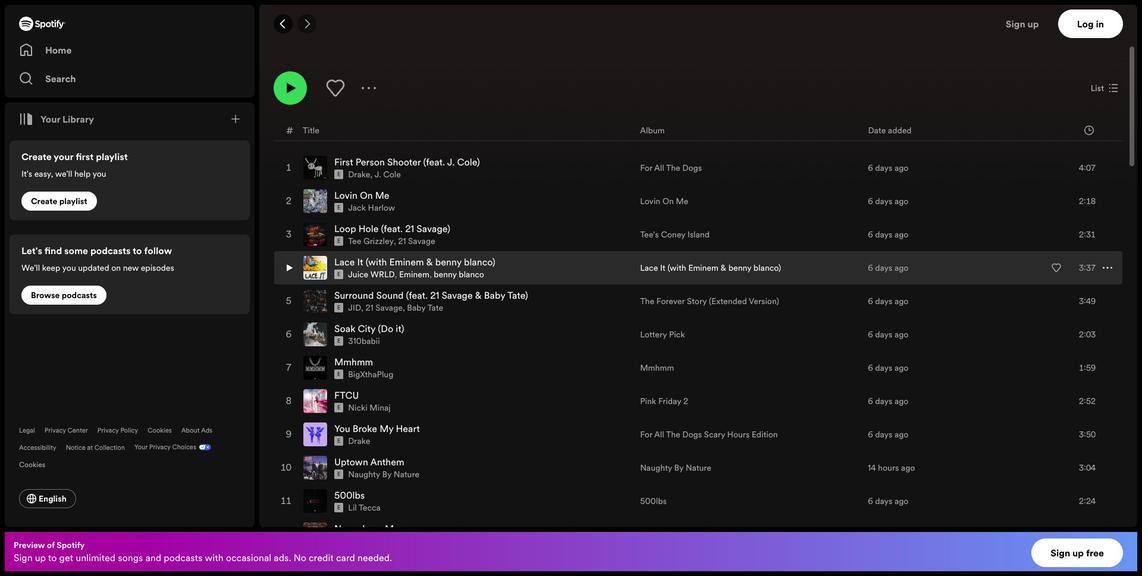 Task type: describe. For each thing, give the bounding box(es) containing it.
1 horizontal spatial naughty by nature link
[[641, 462, 712, 474]]

4:07
[[1080, 162, 1097, 174]]

tee grizzley link
[[348, 235, 394, 247]]

podcasts inside let's find some podcasts to follow we'll keep you updated on new episodes
[[90, 244, 131, 257]]

1 horizontal spatial juice
[[410, 12, 430, 24]]

e inside ftcu e
[[338, 404, 341, 411]]

days for loop hole (feat. 21 savage)
[[876, 229, 893, 241]]

your library
[[40, 113, 94, 126]]

you for some
[[62, 262, 76, 274]]

lovin for lovin on me
[[641, 195, 661, 207]]

legal
[[19, 426, 35, 435]]

ago for first person shooter (feat. j. cole)
[[895, 162, 909, 174]]

me for lovin on me e
[[375, 189, 390, 202]]

6 for 500lbs
[[868, 495, 874, 507]]

of
[[47, 539, 55, 551]]

cookies for the leftmost the 'cookies' link
[[19, 460, 45, 470]]

# column header
[[287, 120, 293, 141]]

6 for ftcu
[[868, 395, 874, 407]]

free
[[1087, 546, 1105, 560]]

ago for uptown anthem
[[902, 462, 916, 474]]

loop hole (feat. 21 savage) cell
[[304, 219, 631, 251]]

explicit element for lace it (with eminem & benny blanco)
[[335, 270, 344, 279]]

ago for you broke my heart
[[895, 429, 909, 441]]

heart
[[396, 422, 420, 435]]

sign up free
[[1051, 546, 1105, 560]]

privacy center
[[45, 426, 88, 435]]

legal link
[[19, 426, 35, 435]]

top bar and user menu element
[[260, 5, 1138, 43]]

minaj
[[370, 402, 391, 414]]

21 right the jid link
[[366, 302, 374, 314]]

to inside let's find some podcasts to follow we'll keep you updated on new episodes
[[133, 244, 142, 257]]

scary
[[705, 429, 726, 441]]

it's
[[21, 168, 32, 180]]

1 horizontal spatial cookies link
[[148, 426, 172, 435]]

ads.
[[274, 551, 291, 564]]

about ads
[[181, 426, 213, 435]]

bigxthaplug
[[348, 369, 394, 380]]

(extended
[[709, 295, 748, 307]]

blanco) for lace it (with eminem & benny blanco) e
[[464, 255, 496, 269]]

sign for sign up free
[[1051, 546, 1071, 560]]

eminem link
[[399, 269, 430, 280]]

loop
[[335, 222, 356, 235]]

6 days ago for soak city (do it)
[[868, 329, 909, 341]]

mmhmm for mmhmm
[[641, 362, 675, 374]]

, inside "first person shooter (feat. j. cole)" cell
[[371, 169, 373, 180]]

you
[[335, 422, 350, 435]]

card
[[336, 551, 355, 564]]

6 days ago for lace it (with eminem & benny blanco)
[[868, 262, 909, 274]]

ago for ftcu
[[895, 395, 909, 407]]

lottery pick
[[641, 329, 685, 341]]

pink
[[641, 395, 657, 407]]

preview
[[14, 539, 45, 551]]

ago for loop hole (feat. 21 savage)
[[895, 229, 909, 241]]

0 horizontal spatial savage
[[376, 302, 403, 314]]

List button
[[1087, 79, 1124, 98]]

wrld.
[[432, 12, 458, 24]]

6 days ago for mmhmm
[[868, 362, 909, 374]]

and inside preview of spotify sign up to get unlimited songs and podcasts with occasional ads. no credit card needed.
[[145, 551, 161, 564]]

benny blanco link
[[434, 269, 484, 280]]

e inside soak city (do it) e
[[338, 338, 341, 345]]

to inside preview of spotify sign up to get unlimited songs and podcasts with occasional ads. no credit card needed.
[[48, 551, 57, 564]]

6 days ago for lovin on me
[[868, 195, 909, 207]]

privacy inside 'button'
[[149, 443, 171, 452]]

6 days ago for first person shooter (feat. j. cole)
[[868, 162, 909, 174]]

baby tate link
[[407, 302, 444, 314]]

surround
[[335, 289, 374, 302]]

500lbs cell
[[304, 485, 631, 517]]

6 for surround sound (feat. 21 savage & baby tate)
[[868, 295, 874, 307]]

1 horizontal spatial lace it (with eminem & benny blanco) link
[[641, 262, 782, 274]]

accessibility link
[[19, 443, 56, 452]]

for for you broke my heart
[[641, 429, 653, 441]]

home
[[45, 43, 72, 57]]

the for first person shooter (feat. j. cole)
[[667, 162, 681, 174]]

harlow inside lovin on me cell
[[368, 202, 395, 214]]

2:24
[[1080, 495, 1097, 507]]

310babii
[[348, 335, 380, 347]]

occasional
[[226, 551, 272, 564]]

3:37 cell
[[1042, 252, 1113, 284]]

(with for lace it (with eminem & benny blanco) e
[[366, 255, 387, 269]]

search link
[[19, 67, 240, 90]]

browse podcasts
[[31, 289, 97, 301]]

playlist inside create your first playlist it's easy, we'll help you
[[96, 150, 128, 163]]

jack harlow
[[348, 202, 395, 214]]

create for your
[[21, 150, 52, 163]]

6 days ago for you broke my heart
[[868, 429, 909, 441]]

ago for lovin on me
[[895, 195, 909, 207]]

soak city (do it) cell
[[304, 319, 631, 351]]

the forever story (extended version) link
[[641, 295, 780, 307]]

(feat. for savage
[[406, 289, 428, 302]]

up for sign up
[[1028, 17, 1040, 30]]

for all the dogs scary hours edition
[[641, 429, 778, 441]]

you broke my heart e
[[335, 422, 420, 445]]

log
[[1078, 17, 1094, 30]]

6 days ago for 500lbs
[[868, 495, 909, 507]]

& for lace it (with eminem & benny blanco) e
[[427, 255, 433, 269]]

search
[[45, 72, 76, 85]]

ads
[[201, 426, 213, 435]]

follow
[[144, 244, 172, 257]]

e inside mmhmm e
[[338, 371, 341, 378]]

english button
[[19, 489, 76, 508]]

privacy for privacy center
[[45, 426, 66, 435]]

lovin for lovin on me e
[[335, 189, 358, 202]]

we'll
[[21, 262, 40, 274]]

lovin on me cell
[[304, 185, 631, 217]]

your privacy choices button
[[134, 440, 196, 455]]

all for you broke my heart
[[655, 429, 665, 441]]

title
[[303, 124, 320, 136]]

(with for lace it (with eminem & benny blanco)
[[668, 262, 687, 274]]

spotify link
[[290, 30, 319, 42]]

california consumer privacy act (ccpa) opt-out icon image
[[196, 440, 211, 457]]

2 drake link from the top
[[348, 435, 371, 447]]

21 for grizzley
[[398, 235, 406, 247]]

spotify inside preview of spotify sign up to get unlimited songs and podcasts with occasional ads. no credit card needed.
[[57, 539, 85, 551]]

3:50
[[1080, 429, 1097, 441]]

nicki minaj link
[[348, 402, 391, 414]]

on for lovin on me e
[[360, 189, 373, 202]]

your privacy choices
[[134, 443, 196, 452]]

6 for first person shooter (feat. j. cole)
[[868, 162, 874, 174]]

0 horizontal spatial mmhmm link
[[335, 355, 373, 369]]

let's
[[21, 244, 42, 257]]

# row
[[274, 120, 1123, 141]]

never
[[335, 522, 360, 535]]

juice inside "lace it (with eminem & benny blanco)" cell
[[348, 269, 369, 280]]

date
[[869, 124, 887, 136]]

blanco
[[459, 269, 484, 280]]

500lbs link inside cell
[[335, 489, 365, 502]]

tate
[[428, 302, 444, 314]]

(feat. inside first person shooter (feat. j. cole) e
[[424, 155, 445, 169]]

sound
[[376, 289, 404, 302]]

library
[[63, 113, 94, 126]]

new
[[123, 262, 139, 274]]

explicit element for mmhmm
[[335, 370, 344, 379]]

play lace it (with eminem & benny blanco) by juice wrld, eminem, benny blanco image
[[285, 261, 294, 275]]

naughty for the rightmost naughty by nature link
[[641, 462, 673, 474]]

pink friday 2 link
[[641, 395, 689, 407]]

e inside first person shooter (feat. j. cole) e
[[338, 171, 341, 178]]

never lose me
[[335, 522, 399, 535]]

let's find some podcasts to follow we'll keep you updated on new episodes
[[21, 244, 174, 274]]

310babii link
[[348, 335, 380, 347]]

days for soak city (do it)
[[876, 329, 893, 341]]

21 for sound
[[431, 289, 440, 302]]

blanco) for lace it (with eminem & benny blanco)
[[754, 262, 782, 274]]

e inside lace it (with eminem & benny blanco) e
[[338, 271, 341, 278]]

it)
[[396, 322, 405, 335]]

6 for lace it (with eminem & benny blanco)
[[868, 262, 874, 274]]

3:37
[[1080, 262, 1097, 274]]

6 for you broke my heart
[[868, 429, 874, 441]]

j. inside first person shooter (feat. j. cole) e
[[448, 155, 455, 169]]

juice wrld link
[[348, 269, 395, 280]]

notice
[[66, 443, 86, 452]]

soak
[[335, 322, 356, 335]]

mmhmm e
[[335, 355, 373, 378]]

privacy center link
[[45, 426, 88, 435]]

surround sound (feat. 21 savage & baby tate) e
[[335, 289, 528, 311]]

2:52
[[1080, 395, 1097, 407]]

your for your library
[[40, 113, 60, 126]]

days for ftcu
[[876, 395, 893, 407]]

benny for lace it (with eminem & benny blanco) e
[[436, 255, 462, 269]]

uptown anthem e
[[335, 456, 405, 478]]

eminem for lace it (with eminem & benny blanco) e
[[390, 255, 424, 269]]

wrld
[[371, 269, 395, 280]]

my
[[380, 422, 394, 435]]

explicit element for lovin on me
[[335, 203, 344, 213]]

podcasts inside preview of spotify sign up to get unlimited songs and podcasts with occasional ads. no credit card needed.
[[164, 551, 203, 564]]

1 horizontal spatial nature
[[686, 462, 712, 474]]

e inside surround sound (feat. 21 savage & baby tate) e
[[338, 304, 341, 311]]

ago for soak city (do it)
[[895, 329, 909, 341]]

sign up
[[1006, 17, 1040, 30]]

playlist inside button
[[59, 195, 87, 207]]

added
[[889, 124, 912, 136]]

mmhmm cell
[[304, 352, 631, 384]]

about ads link
[[181, 426, 213, 435]]

it for lace it (with eminem & benny blanco) e
[[357, 255, 363, 269]]

ago for mmhmm
[[895, 362, 909, 374]]

bigxthaplug link
[[348, 369, 394, 380]]

sign for sign up
[[1006, 17, 1026, 30]]

updated
[[78, 262, 109, 274]]

jack harlow link
[[348, 202, 395, 214]]

about
[[181, 426, 200, 435]]



Task type: vqa. For each thing, say whether or not it's contained in the screenshot.


Task type: locate. For each thing, give the bounding box(es) containing it.
6 for loop hole (feat. 21 savage)
[[868, 229, 874, 241]]

create down easy,
[[31, 195, 57, 207]]

ago for 500lbs
[[895, 495, 909, 507]]

7 days from the top
[[876, 362, 893, 374]]

naughty by nature up 'tecca'
[[348, 469, 420, 481]]

1 horizontal spatial lovin on me link
[[641, 195, 689, 207]]

7 6 from the top
[[868, 362, 874, 374]]

uptown anthem cell
[[304, 452, 631, 484]]

5 6 days ago from the top
[[868, 295, 909, 307]]

drake up uptown
[[348, 435, 371, 447]]

0 horizontal spatial lovin
[[335, 189, 358, 202]]

0 vertical spatial jack
[[345, 12, 363, 24]]

0 horizontal spatial naughty
[[348, 469, 380, 481]]

explicit element down uptown
[[335, 470, 344, 479]]

lace down the tee
[[335, 255, 355, 269]]

mmhmm link down 310babii link
[[335, 355, 373, 369]]

7 e from the top
[[338, 371, 341, 378]]

1 vertical spatial you
[[62, 262, 76, 274]]

6 days ago for ftcu
[[868, 395, 909, 407]]

explicit element down 'first'
[[335, 170, 344, 179]]

1 vertical spatial the
[[641, 295, 655, 307]]

lace down tee's
[[641, 262, 659, 274]]

lace for lace it (with eminem & benny blanco)
[[641, 262, 659, 274]]

1 horizontal spatial cookies
[[148, 426, 172, 435]]

shooter
[[387, 155, 421, 169]]

2 all from the top
[[655, 429, 665, 441]]

center
[[68, 426, 88, 435]]

it down the tee
[[357, 255, 363, 269]]

up left free
[[1073, 546, 1085, 560]]

1 horizontal spatial (with
[[668, 262, 687, 274]]

explicit element inside loop hole (feat. 21 savage) cell
[[335, 236, 344, 246]]

cole
[[384, 169, 401, 180]]

(feat. down juice wrld , eminem , benny blanco
[[406, 289, 428, 302]]

1 vertical spatial playlist
[[59, 195, 87, 207]]

hours
[[728, 429, 750, 441]]

lace it (with eminem & benny blanco) link up 'the forever story (extended version)' link
[[641, 262, 782, 274]]

1 drake link from the top
[[348, 169, 371, 180]]

lace it (with eminem & benny blanco) cell
[[304, 252, 631, 284]]

e down loop
[[338, 238, 341, 245]]

0 horizontal spatial sign
[[14, 551, 33, 564]]

5 days from the top
[[876, 295, 893, 307]]

days for 500lbs
[[876, 495, 893, 507]]

dogs down '#' row
[[683, 162, 702, 174]]

explicit element up ftcu link
[[335, 370, 344, 379]]

2 days from the top
[[876, 195, 893, 207]]

explicit element down loop
[[335, 236, 344, 246]]

10 6 days ago from the top
[[868, 495, 909, 507]]

4 e from the top
[[338, 271, 341, 278]]

1 6 from the top
[[868, 162, 874, 174]]

4 days from the top
[[876, 262, 893, 274]]

6 days ago
[[868, 162, 909, 174], [868, 195, 909, 207], [868, 229, 909, 241], [868, 262, 909, 274], [868, 295, 909, 307], [868, 329, 909, 341], [868, 362, 909, 374], [868, 395, 909, 407], [868, 429, 909, 441], [868, 495, 909, 507]]

first person shooter (feat. j. cole) cell
[[304, 152, 631, 184]]

2 horizontal spatial up
[[1073, 546, 1085, 560]]

0 horizontal spatial and
[[145, 551, 161, 564]]

first
[[76, 150, 94, 163]]

e
[[338, 171, 341, 178], [338, 204, 341, 211], [338, 238, 341, 245], [338, 271, 341, 278], [338, 304, 341, 311], [338, 338, 341, 345], [338, 371, 341, 378], [338, 404, 341, 411], [338, 438, 341, 445], [338, 471, 341, 478], [338, 504, 341, 511]]

j. left cole)
[[448, 155, 455, 169]]

explicit element for soak city (do it)
[[335, 336, 344, 346]]

explicit element inside the 'soak city (do it)' cell
[[335, 336, 344, 346]]

privacy up collection
[[97, 426, 119, 435]]

1 horizontal spatial 500lbs link
[[641, 495, 667, 507]]

0 horizontal spatial cookies
[[19, 460, 45, 470]]

naughty for naughty by nature link in uptown anthem cell
[[348, 469, 380, 481]]

1 vertical spatial harlow
[[368, 202, 395, 214]]

8 days from the top
[[876, 395, 893, 407]]

and right the 'songs'
[[145, 551, 161, 564]]

for down pink
[[641, 429, 653, 441]]

1 horizontal spatial privacy
[[97, 426, 119, 435]]

8 e from the top
[[338, 404, 341, 411]]

benny inside lace it (with eminem & benny blanco) e
[[436, 255, 462, 269]]

1 horizontal spatial your
[[134, 443, 148, 452]]

3 cell from the left
[[868, 519, 1032, 551]]

spotify down the "go forward" image
[[290, 30, 319, 42]]

2 e from the top
[[338, 204, 341, 211]]

1 horizontal spatial mmhmm link
[[641, 362, 675, 374]]

e inside 'lovin on me e'
[[338, 204, 341, 211]]

1 horizontal spatial spotify image
[[274, 29, 288, 43]]

the left forever
[[641, 295, 655, 307]]

naughty by nature inside uptown anthem cell
[[348, 469, 420, 481]]

0 horizontal spatial your
[[40, 113, 60, 126]]

you inside create your first playlist it's easy, we'll help you
[[93, 168, 106, 180]]

harlow right drake,
[[365, 12, 392, 24]]

9 days from the top
[[876, 429, 893, 441]]

playlist right first
[[96, 150, 128, 163]]

your inside button
[[40, 113, 60, 126]]

11 explicit element from the top
[[335, 503, 344, 513]]

music
[[274, 12, 297, 24]]

6 e from the top
[[338, 338, 341, 345]]

6 6 from the top
[[868, 329, 874, 341]]

dogs for first person shooter (feat. j. cole)
[[683, 162, 702, 174]]

21 for hole
[[405, 222, 414, 235]]

2 dogs from the top
[[683, 429, 702, 441]]

spotify right of
[[57, 539, 85, 551]]

soak city (do it) e
[[335, 322, 405, 345]]

2 cell from the left
[[641, 519, 859, 551]]

easy,
[[34, 168, 53, 180]]

it for lace it (with eminem & benny blanco)
[[661, 262, 666, 274]]

1 vertical spatial jack
[[348, 202, 366, 214]]

0 horizontal spatial spotify image
[[19, 17, 65, 31]]

1 horizontal spatial 500lbs
[[641, 495, 667, 507]]

savage up lace it (with eminem & benny blanco) e
[[408, 235, 436, 247]]

it up forever
[[661, 262, 666, 274]]

5 explicit element from the top
[[335, 303, 344, 313]]

1 horizontal spatial lace
[[641, 262, 659, 274]]

never lose me link
[[335, 522, 399, 535]]

1 for from the top
[[641, 162, 653, 174]]

e inside 500lbs e
[[338, 504, 341, 511]]

drake link up 'lovin on me e'
[[348, 169, 371, 180]]

create for playlist
[[31, 195, 57, 207]]

2 6 from the top
[[868, 195, 874, 207]]

explicit element inside ftcu cell
[[335, 403, 344, 413]]

lace it (with eminem & benny blanco)
[[641, 262, 782, 274]]

drake
[[348, 169, 371, 180], [348, 435, 371, 447]]

person
[[356, 155, 385, 169]]

(feat. inside loop hole (feat. 21 savage) e
[[381, 222, 403, 235]]

duration element
[[1085, 125, 1095, 135]]

lace it (with eminem & benny blanco) row
[[274, 251, 1123, 285]]

first person shooter (feat. j. cole) e
[[335, 155, 480, 178]]

explicit element left the jid link
[[335, 303, 344, 313]]

500lbs for 500lbs
[[641, 495, 667, 507]]

21 down juice wrld , eminem , benny blanco
[[431, 289, 440, 302]]

explicit element down you
[[335, 436, 344, 446]]

version)
[[749, 295, 780, 307]]

on for lovin on me
[[663, 195, 674, 207]]

cell
[[285, 519, 294, 551], [641, 519, 859, 551], [868, 519, 1032, 551], [1042, 519, 1113, 551]]

your
[[54, 150, 73, 163]]

up left log
[[1028, 17, 1040, 30]]

6 days ago inside lace it (with eminem & benny blanco) row
[[868, 262, 909, 274]]

grizzley
[[364, 235, 394, 247]]

harlow up "loop hole (feat. 21 savage)" link
[[368, 202, 395, 214]]

drake,
[[319, 12, 343, 24]]

edition
[[752, 429, 778, 441]]

1 horizontal spatial sign
[[1006, 17, 1026, 30]]

days for mmhmm
[[876, 362, 893, 374]]

21 savage link up lace it (with eminem & benny blanco) e
[[398, 235, 436, 247]]

4 cell from the left
[[1042, 519, 1113, 551]]

dogs left scary
[[683, 429, 702, 441]]

you broke my heart cell
[[304, 419, 631, 451]]

soak city (do it) link
[[335, 322, 405, 335]]

6 6 days ago from the top
[[868, 329, 909, 341]]

1 vertical spatial your
[[134, 443, 148, 452]]

21 inside loop hole (feat. 21 savage) e
[[405, 222, 414, 235]]

eminem down the 'island'
[[689, 262, 719, 274]]

0 horizontal spatial spotify
[[57, 539, 85, 551]]

explicit element for you broke my heart
[[335, 436, 344, 446]]

spotify
[[290, 30, 319, 42], [57, 539, 85, 551]]

music from drake, jack harlow and juice wrld.
[[274, 12, 458, 24]]

juice wrld , eminem , benny blanco
[[348, 269, 484, 280]]

1 horizontal spatial naughty
[[641, 462, 673, 474]]

e up ftcu link
[[338, 371, 341, 378]]

log in button
[[1059, 10, 1124, 38]]

0 vertical spatial juice
[[410, 12, 430, 24]]

6 for lovin on me
[[868, 195, 874, 207]]

the for you broke my heart
[[667, 429, 681, 441]]

for for first person shooter (feat. j. cole)
[[641, 162, 653, 174]]

(with down tee's coney island link on the top
[[668, 262, 687, 274]]

,
[[371, 169, 373, 180], [394, 235, 396, 247], [395, 269, 397, 280], [430, 269, 432, 280], [361, 302, 364, 314], [403, 302, 405, 314]]

benny for lace it (with eminem & benny blanco)
[[729, 262, 752, 274]]

nicki
[[348, 402, 368, 414]]

e left lil
[[338, 504, 341, 511]]

benny for juice wrld , eminem , benny blanco
[[434, 269, 457, 280]]

& left "benny blanco" link
[[427, 255, 433, 269]]

e up loop
[[338, 204, 341, 211]]

jack
[[345, 12, 363, 24], [348, 202, 366, 214]]

by down the for all the dogs scary hours edition link
[[675, 462, 684, 474]]

4 6 from the top
[[868, 262, 874, 274]]

lace it (with eminem & benny blanco) link inside cell
[[335, 255, 496, 269]]

your down policy
[[134, 443, 148, 452]]

explicit element for ftcu
[[335, 403, 344, 413]]

cookies
[[148, 426, 172, 435], [19, 460, 45, 470]]

friday
[[659, 395, 682, 407]]

days for lovin on me
[[876, 195, 893, 207]]

2 horizontal spatial savage
[[442, 289, 473, 302]]

tee's coney island
[[641, 229, 710, 241]]

ago for lace it (with eminem & benny blanco)
[[895, 262, 909, 274]]

create up easy,
[[21, 150, 52, 163]]

& inside lace it (with eminem & benny blanco) e
[[427, 255, 433, 269]]

nature down the for all the dogs scary hours edition link
[[686, 462, 712, 474]]

city
[[358, 322, 376, 335]]

0 vertical spatial harlow
[[365, 12, 392, 24]]

500lbs inside cell
[[335, 489, 365, 502]]

1 horizontal spatial to
[[133, 244, 142, 257]]

0 vertical spatial podcasts
[[90, 244, 131, 257]]

first person shooter (feat. j. cole) link
[[335, 155, 480, 169]]

3 6 from the top
[[868, 229, 874, 241]]

1 horizontal spatial lovin
[[641, 195, 661, 207]]

explicit element left lil
[[335, 503, 344, 513]]

1 horizontal spatial spotify
[[290, 30, 319, 42]]

main element
[[5, 5, 255, 527]]

0 horizontal spatial by
[[383, 469, 392, 481]]

rapcaviar grid
[[260, 119, 1138, 576]]

2 6 days ago from the top
[[868, 195, 909, 207]]

0 vertical spatial (feat.
[[424, 155, 445, 169]]

(with down grizzley
[[366, 255, 387, 269]]

lace inside lace it (with eminem & benny blanco) e
[[335, 255, 355, 269]]

3 explicit element from the top
[[335, 236, 344, 246]]

eminem down the tee grizzley , 21 savage
[[390, 255, 424, 269]]

mmhmm for mmhmm e
[[335, 355, 373, 369]]

to left the get on the bottom of page
[[48, 551, 57, 564]]

ftcu link
[[335, 389, 359, 402]]

lace for lace it (with eminem & benny blanco) e
[[335, 255, 355, 269]]

j. left cole
[[375, 169, 381, 180]]

savage inside surround sound (feat. 21 savage & baby tate) e
[[442, 289, 473, 302]]

1 explicit element from the top
[[335, 170, 344, 179]]

mmhmm link down lottery
[[641, 362, 675, 374]]

juice up the surround
[[348, 269, 369, 280]]

9 explicit element from the top
[[335, 436, 344, 446]]

blanco) down loop hole (feat. 21 savage) cell
[[464, 255, 496, 269]]

lottery
[[641, 329, 667, 341]]

me for never lose me
[[385, 522, 399, 535]]

privacy for privacy policy
[[97, 426, 119, 435]]

get
[[59, 551, 73, 564]]

6 days ago for surround sound (feat. 21 savage & baby tate)
[[868, 295, 909, 307]]

sign inside top bar and user menu element
[[1006, 17, 1026, 30]]

go back image
[[279, 19, 288, 29]]

2:03
[[1080, 329, 1097, 341]]

explicit element for uptown anthem
[[335, 470, 344, 479]]

cookies link down accessibility link
[[19, 457, 55, 470]]

blanco) up version)
[[754, 262, 782, 274]]

10 e from the top
[[338, 471, 341, 478]]

3 days from the top
[[876, 229, 893, 241]]

1 horizontal spatial it
[[661, 262, 666, 274]]

notice at collection link
[[66, 443, 125, 452]]

days inside lace it (with eminem & benny blanco) row
[[876, 262, 893, 274]]

2:31
[[1080, 229, 1097, 241]]

3 6 days ago from the top
[[868, 229, 909, 241]]

savage for ,
[[408, 235, 436, 247]]

explicit element inside you broke my heart cell
[[335, 436, 344, 446]]

all for first person shooter (feat. j. cole)
[[655, 162, 665, 174]]

9 e from the top
[[338, 438, 341, 445]]

from
[[299, 12, 317, 24]]

0 horizontal spatial cookies link
[[19, 457, 55, 470]]

drake inside "first person shooter (feat. j. cole)" cell
[[348, 169, 371, 180]]

up inside top bar and user menu element
[[1028, 17, 1040, 30]]

21 left savage)
[[405, 222, 414, 235]]

1 vertical spatial podcasts
[[62, 289, 97, 301]]

1 horizontal spatial j.
[[448, 155, 455, 169]]

days for surround sound (feat. 21 savage & baby tate)
[[876, 295, 893, 307]]

surround sound (feat. 21 savage & baby tate) cell
[[304, 285, 631, 317]]

lovin on me e
[[335, 189, 390, 211]]

dogs for you broke my heart
[[683, 429, 702, 441]]

1 vertical spatial create
[[31, 195, 57, 207]]

0 horizontal spatial naughty by nature link
[[348, 469, 420, 481]]

6 explicit element from the top
[[335, 336, 344, 346]]

blanco) inside lace it (with eminem & benny blanco) e
[[464, 255, 496, 269]]

baby left tate
[[407, 302, 426, 314]]

0 horizontal spatial juice
[[348, 269, 369, 280]]

1 drake from the top
[[348, 169, 371, 180]]

10 6 from the top
[[868, 495, 874, 507]]

privacy policy
[[97, 426, 138, 435]]

days for lace it (with eminem & benny blanco)
[[876, 262, 893, 274]]

3 e from the top
[[338, 238, 341, 245]]

ago inside lace it (with eminem & benny blanco) row
[[895, 262, 909, 274]]

spotify image up home
[[19, 17, 65, 31]]

2 drake from the top
[[348, 435, 371, 447]]

all down pink friday 2 link
[[655, 429, 665, 441]]

up inside preview of spotify sign up to get unlimited songs and podcasts with occasional ads. no credit card needed.
[[35, 551, 46, 564]]

21 savage link for sound
[[366, 302, 403, 314]]

lottery pick link
[[641, 329, 685, 341]]

eminem for juice wrld , eminem , benny blanco
[[399, 269, 430, 280]]

1 vertical spatial spotify
[[57, 539, 85, 551]]

browse
[[31, 289, 60, 301]]

1 vertical spatial to
[[48, 551, 57, 564]]

lovin on me link
[[335, 189, 390, 202], [641, 195, 689, 207]]

explicit element inside surround sound (feat. 21 savage & baby tate) cell
[[335, 303, 344, 313]]

collection
[[95, 443, 125, 452]]

find
[[45, 244, 62, 257]]

spotify image
[[19, 17, 65, 31], [274, 29, 288, 43]]

11 e from the top
[[338, 504, 341, 511]]

& down blanco
[[475, 289, 482, 302]]

21 savage link for hole
[[398, 235, 436, 247]]

naughty inside uptown anthem cell
[[348, 469, 380, 481]]

baby
[[484, 289, 506, 302], [407, 302, 426, 314]]

7 6 days ago from the top
[[868, 362, 909, 374]]

on inside 'lovin on me e'
[[360, 189, 373, 202]]

me up tee's coney island link on the top
[[676, 195, 689, 207]]

21 savage link inside cell
[[366, 302, 403, 314]]

1 vertical spatial drake
[[348, 435, 371, 447]]

e inside loop hole (feat. 21 savage) e
[[338, 238, 341, 245]]

choices
[[172, 443, 196, 452]]

1 horizontal spatial you
[[93, 168, 106, 180]]

podcasts
[[90, 244, 131, 257], [62, 289, 97, 301], [164, 551, 203, 564]]

create
[[21, 150, 52, 163], [31, 195, 57, 207]]

by
[[675, 462, 684, 474], [383, 469, 392, 481]]

nature
[[686, 462, 712, 474], [394, 469, 420, 481]]

lil tecca link
[[348, 502, 381, 514]]

6 for soak city (do it)
[[868, 329, 874, 341]]

explicit element inside lovin on me cell
[[335, 203, 344, 213]]

lovin inside 'lovin on me e'
[[335, 189, 358, 202]]

benny up 'surround sound (feat. 21 savage & baby tate)' link
[[434, 269, 457, 280]]

2 horizontal spatial &
[[721, 262, 727, 274]]

2 explicit element from the top
[[335, 203, 344, 213]]

0 horizontal spatial naughty by nature
[[348, 469, 420, 481]]

8 6 from the top
[[868, 395, 874, 407]]

you inside let's find some podcasts to follow we'll keep you updated on new episodes
[[62, 262, 76, 274]]

1 all from the top
[[655, 162, 665, 174]]

21 right grizzley
[[398, 235, 406, 247]]

mmhmm inside cell
[[335, 355, 373, 369]]

6 days from the top
[[876, 329, 893, 341]]

0 vertical spatial playlist
[[96, 150, 128, 163]]

7 explicit element from the top
[[335, 370, 344, 379]]

1 vertical spatial (feat.
[[381, 222, 403, 235]]

6 inside lace it (with eminem & benny blanco) row
[[868, 262, 874, 274]]

up for sign up free
[[1073, 546, 1085, 560]]

10 days from the top
[[876, 495, 893, 507]]

explicit element for first person shooter (feat. j. cole)
[[335, 170, 344, 179]]

1 6 days ago from the top
[[868, 162, 909, 174]]

1 vertical spatial for
[[641, 429, 653, 441]]

6 for mmhmm
[[868, 362, 874, 374]]

4:07 cell
[[1042, 152, 1113, 184]]

1 horizontal spatial &
[[475, 289, 482, 302]]

naughty by nature link down the for all the dogs scary hours edition link
[[641, 462, 712, 474]]

1 vertical spatial drake link
[[348, 435, 371, 447]]

lil tecca
[[348, 502, 381, 514]]

explicit element inside uptown anthem cell
[[335, 470, 344, 479]]

anthem
[[371, 456, 405, 469]]

jid
[[348, 302, 361, 314]]

playlist down the help
[[59, 195, 87, 207]]

1 horizontal spatial playlist
[[96, 150, 128, 163]]

0 horizontal spatial &
[[427, 255, 433, 269]]

me inside 'lovin on me e'
[[375, 189, 390, 202]]

1 horizontal spatial and
[[394, 12, 408, 24]]

2 vertical spatial podcasts
[[164, 551, 203, 564]]

podcasts left with
[[164, 551, 203, 564]]

500lbs for 500lbs e
[[335, 489, 365, 502]]

benny up (extended
[[729, 262, 752, 274]]

podcasts up on
[[90, 244, 131, 257]]

2
[[684, 395, 689, 407]]

lil
[[348, 502, 357, 514]]

0 vertical spatial for
[[641, 162, 653, 174]]

needed.
[[358, 551, 392, 564]]

2 horizontal spatial sign
[[1051, 546, 1071, 560]]

explicit element inside '500lbs' cell
[[335, 503, 344, 513]]

loop hole (feat. 21 savage) e
[[335, 222, 451, 245]]

drake link up uptown
[[348, 435, 371, 447]]

you for first
[[93, 168, 106, 180]]

your left library
[[40, 113, 60, 126]]

e inside uptown anthem e
[[338, 471, 341, 478]]

0 horizontal spatial nature
[[394, 469, 420, 481]]

1 vertical spatial cookies link
[[19, 457, 55, 470]]

0 vertical spatial dogs
[[683, 162, 702, 174]]

for up lovin on me
[[641, 162, 653, 174]]

0 vertical spatial the
[[667, 162, 681, 174]]

0 horizontal spatial 500lbs
[[335, 489, 365, 502]]

days for first person shooter (feat. j. cole)
[[876, 162, 893, 174]]

no
[[294, 551, 307, 564]]

0 horizontal spatial lovin on me link
[[335, 189, 390, 202]]

1 horizontal spatial baby
[[484, 289, 506, 302]]

0 vertical spatial cookies
[[148, 426, 172, 435]]

ftcu cell
[[304, 385, 631, 417]]

9 6 from the top
[[868, 429, 874, 441]]

explicit element down soak
[[335, 336, 344, 346]]

spotify image down go back icon
[[274, 29, 288, 43]]

e down soak
[[338, 338, 341, 345]]

duration image
[[1085, 125, 1095, 135]]

e left the jid link
[[338, 304, 341, 311]]

2 vertical spatial (feat.
[[406, 289, 428, 302]]

0 vertical spatial spotify
[[290, 30, 319, 42]]

1 horizontal spatial naughty by nature
[[641, 462, 712, 474]]

eminem for lace it (with eminem & benny blanco)
[[689, 262, 719, 274]]

your inside 'button'
[[134, 443, 148, 452]]

the down friday
[[667, 429, 681, 441]]

0 vertical spatial create
[[21, 150, 52, 163]]

(feat. for savage)
[[381, 222, 403, 235]]

drake up 'lovin on me e'
[[348, 169, 371, 180]]

0 horizontal spatial baby
[[407, 302, 426, 314]]

0 vertical spatial to
[[133, 244, 142, 257]]

1 cell from the left
[[285, 519, 294, 551]]

0 vertical spatial you
[[93, 168, 106, 180]]

explicit element inside "lace it (with eminem & benny blanco)" cell
[[335, 270, 344, 279]]

for all the dogs link
[[641, 162, 702, 174]]

explicit element
[[335, 170, 344, 179], [335, 203, 344, 213], [335, 236, 344, 246], [335, 270, 344, 279], [335, 303, 344, 313], [335, 336, 344, 346], [335, 370, 344, 379], [335, 403, 344, 413], [335, 436, 344, 446], [335, 470, 344, 479], [335, 503, 344, 513]]

lovin on me link inside lovin on me cell
[[335, 189, 390, 202]]

0 horizontal spatial privacy
[[45, 426, 66, 435]]

nature inside uptown anthem cell
[[394, 469, 420, 481]]

jack inside lovin on me cell
[[348, 202, 366, 214]]

savage inside cell
[[408, 235, 436, 247]]

lovin on me link down drake , j. cole at the top left of page
[[335, 189, 390, 202]]

2 for from the top
[[641, 429, 653, 441]]

savage
[[408, 235, 436, 247], [442, 289, 473, 302], [376, 302, 403, 314]]

(feat. inside surround sound (feat. 21 savage & baby tate) e
[[406, 289, 428, 302]]

0 vertical spatial all
[[655, 162, 665, 174]]

your for your privacy choices
[[134, 443, 148, 452]]

1 vertical spatial and
[[145, 551, 161, 564]]

island
[[688, 229, 710, 241]]

privacy left choices
[[149, 443, 171, 452]]

1 dogs from the top
[[683, 162, 702, 174]]

e inside 'you broke my heart e'
[[338, 438, 341, 445]]

and left wrld. at the left
[[394, 12, 408, 24]]

10 explicit element from the top
[[335, 470, 344, 479]]

eminem inside lace it (with eminem & benny blanco) e
[[390, 255, 424, 269]]

8 explicit element from the top
[[335, 403, 344, 413]]

drake for drake , j. cole
[[348, 169, 371, 180]]

0 horizontal spatial on
[[360, 189, 373, 202]]

, inside loop hole (feat. 21 savage) cell
[[394, 235, 396, 247]]

4 6 days ago from the top
[[868, 262, 909, 274]]

9 6 days ago from the top
[[868, 429, 909, 441]]

(with inside lace it (with eminem & benny blanco) e
[[366, 255, 387, 269]]

explicit element inside the mmhmm cell
[[335, 370, 344, 379]]

me for lovin on me
[[676, 195, 689, 207]]

pink friday 2
[[641, 395, 689, 407]]

0 horizontal spatial playlist
[[59, 195, 87, 207]]

1 vertical spatial dogs
[[683, 429, 702, 441]]

jack up the "hole"
[[348, 202, 366, 214]]

create inside button
[[31, 195, 57, 207]]

1 vertical spatial juice
[[348, 269, 369, 280]]

8 6 days ago from the top
[[868, 395, 909, 407]]

tecca
[[359, 502, 381, 514]]

0 vertical spatial drake
[[348, 169, 371, 180]]

by right uptown
[[383, 469, 392, 481]]

0 horizontal spatial mmhmm
[[335, 355, 373, 369]]

500lbs link
[[335, 489, 365, 502], [641, 495, 667, 507]]

e down 'first'
[[338, 171, 341, 178]]

baby inside surround sound (feat. 21 savage & baby tate) e
[[484, 289, 506, 302]]

explicit element up the surround
[[335, 270, 344, 279]]

benny down loop hole (feat. 21 savage) cell
[[436, 255, 462, 269]]

0 horizontal spatial j.
[[375, 169, 381, 180]]

1 days from the top
[[876, 162, 893, 174]]

4 explicit element from the top
[[335, 270, 344, 279]]

0 horizontal spatial it
[[357, 255, 363, 269]]

1 horizontal spatial mmhmm
[[641, 362, 675, 374]]

naughty by nature down the for all the dogs scary hours edition link
[[641, 462, 712, 474]]

cookies link up your privacy choices at the bottom left
[[148, 426, 172, 435]]

e down ftcu link
[[338, 404, 341, 411]]

savage up (do
[[376, 302, 403, 314]]

uptown anthem link
[[335, 456, 405, 469]]

explicit element for surround sound (feat. 21 savage & baby tate)
[[335, 303, 344, 313]]

podcasts down 'updated' at the top of page
[[62, 289, 97, 301]]

savage for (feat.
[[442, 289, 473, 302]]

0 horizontal spatial to
[[48, 551, 57, 564]]

(feat. right shooter
[[424, 155, 445, 169]]

21 savage link inside cell
[[398, 235, 436, 247]]

surround sound (feat. 21 savage & baby tate) link
[[335, 289, 528, 302]]

cookies up your privacy choices at the bottom left
[[148, 426, 172, 435]]

ago for surround sound (feat. 21 savage & baby tate)
[[895, 295, 909, 307]]

naughty by nature link inside uptown anthem cell
[[348, 469, 420, 481]]

nature down heart
[[394, 469, 420, 481]]

loop hole (feat. 21 savage) link
[[335, 222, 451, 235]]

0 horizontal spatial blanco)
[[464, 255, 496, 269]]

explicit element up loop
[[335, 203, 344, 213]]

500lbs e
[[335, 489, 365, 511]]

0 vertical spatial drake link
[[348, 169, 371, 180]]

in
[[1097, 17, 1105, 30]]

explicit element inside "first person shooter (feat. j. cole)" cell
[[335, 170, 344, 179]]

e up the surround
[[338, 271, 341, 278]]

& inside surround sound (feat. 21 savage & baby tate) e
[[475, 289, 482, 302]]

explicit element for loop hole (feat. 21 savage)
[[335, 236, 344, 246]]

spotify image inside main element
[[19, 17, 65, 31]]

sign inside preview of spotify sign up to get unlimited songs and podcasts with occasional ads. no credit card needed.
[[14, 551, 33, 564]]

5 e from the top
[[338, 304, 341, 311]]

you right 'keep' at left
[[62, 262, 76, 274]]

go forward image
[[302, 19, 312, 29]]

on down drake , j. cole at the top left of page
[[360, 189, 373, 202]]

21 inside surround sound (feat. 21 savage & baby tate) e
[[431, 289, 440, 302]]

create inside create your first playlist it's easy, we'll help you
[[21, 150, 52, 163]]

drake , j. cole
[[348, 169, 401, 180]]

privacy left center
[[45, 426, 66, 435]]

0 vertical spatial and
[[394, 12, 408, 24]]

0 horizontal spatial 500lbs link
[[335, 489, 365, 502]]

0 vertical spatial 21 savage link
[[398, 235, 436, 247]]

drake for drake
[[348, 435, 371, 447]]

0 horizontal spatial up
[[35, 551, 46, 564]]

& for lace it (with eminem & benny blanco)
[[721, 262, 727, 274]]

6 days ago for loop hole (feat. 21 savage)
[[868, 229, 909, 241]]

5 6 from the top
[[868, 295, 874, 307]]

it inside lace it (with eminem & benny blanco) e
[[357, 255, 363, 269]]

drake inside you broke my heart cell
[[348, 435, 371, 447]]

sign up button
[[1002, 10, 1059, 38]]

1 horizontal spatial by
[[675, 462, 684, 474]]

1 e from the top
[[338, 171, 341, 178]]

by inside uptown anthem cell
[[383, 469, 392, 481]]

all
[[655, 162, 665, 174], [655, 429, 665, 441]]

mmhmm down 310babii link
[[335, 355, 373, 369]]

eminem
[[390, 255, 424, 269], [689, 262, 719, 274], [399, 269, 430, 280]]

cookies for the 'cookies' link to the right
[[148, 426, 172, 435]]

lovin up tee's
[[641, 195, 661, 207]]



